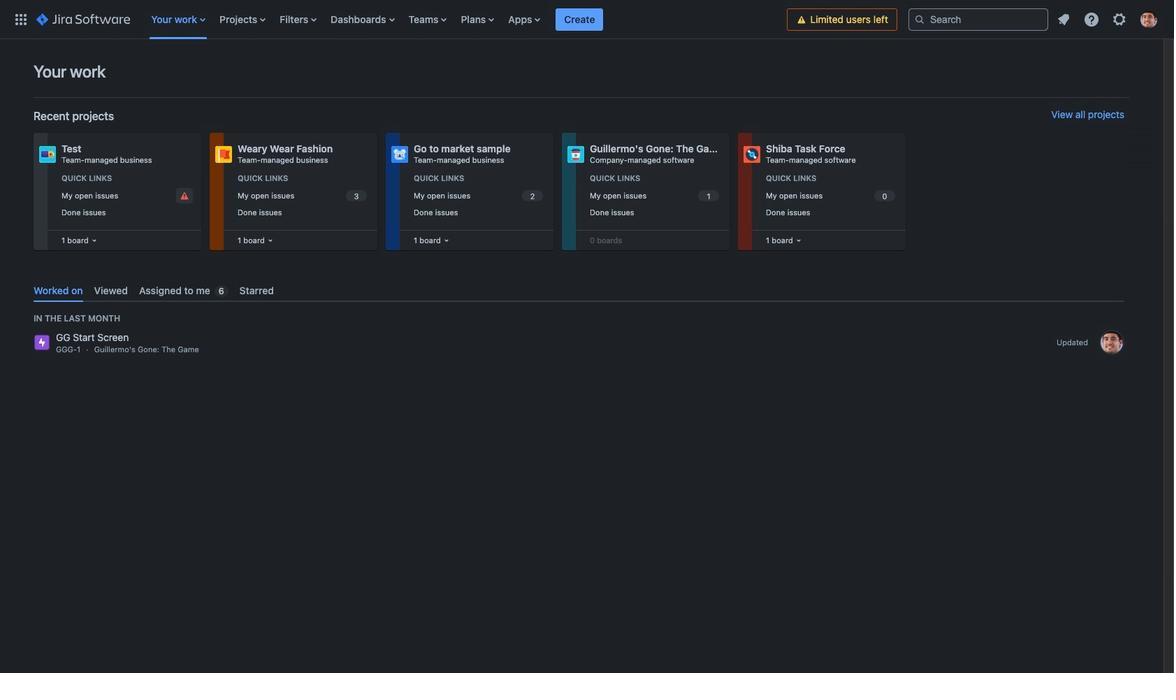Task type: vqa. For each thing, say whether or not it's contained in the screenshot.
Global element
no



Task type: locate. For each thing, give the bounding box(es) containing it.
jira software image
[[36, 11, 130, 28], [36, 11, 130, 28]]

2 board image from the left
[[794, 235, 805, 246]]

notifications image
[[1056, 11, 1073, 28]]

banner
[[0, 0, 1175, 39]]

Search field
[[909, 8, 1049, 30]]

board image
[[441, 235, 452, 246], [794, 235, 805, 246]]

0 horizontal spatial board image
[[441, 235, 452, 246]]

help image
[[1084, 11, 1101, 28]]

board image
[[89, 235, 100, 246], [265, 235, 276, 246]]

1 board image from the left
[[89, 235, 100, 246]]

list
[[144, 0, 788, 39], [1052, 7, 1166, 32]]

0 horizontal spatial board image
[[89, 235, 100, 246]]

list item
[[556, 0, 604, 39]]

None search field
[[909, 8, 1049, 30]]

your profile and settings image
[[1141, 11, 1158, 28]]

tab list
[[28, 279, 1131, 302]]

1 horizontal spatial board image
[[794, 235, 805, 246]]

2 board image from the left
[[265, 235, 276, 246]]

1 horizontal spatial board image
[[265, 235, 276, 246]]



Task type: describe. For each thing, give the bounding box(es) containing it.
1 horizontal spatial list
[[1052, 7, 1166, 32]]

0 horizontal spatial list
[[144, 0, 788, 39]]

settings image
[[1112, 11, 1129, 28]]

1 board image from the left
[[441, 235, 452, 246]]

search image
[[915, 14, 926, 25]]

appswitcher icon image
[[13, 11, 29, 28]]

primary element
[[8, 0, 788, 39]]



